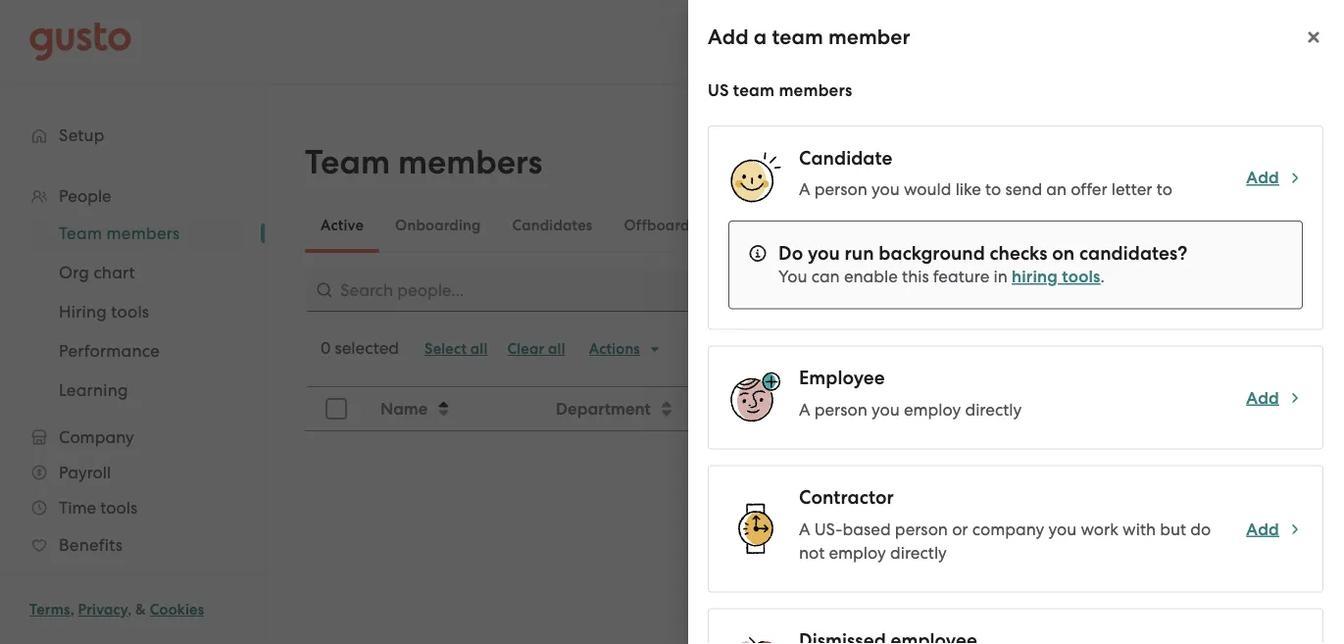 Task type: locate. For each thing, give the bounding box(es) containing it.
person down candidate
[[815, 179, 868, 199]]

1 vertical spatial team
[[734, 80, 775, 100]]

1 vertical spatial directly
[[891, 543, 947, 563]]

based
[[843, 519, 891, 539]]

a inside dialog
[[754, 25, 767, 50]]

add button for employee
[[1247, 386, 1304, 410]]

us
[[708, 80, 729, 100]]

checks
[[990, 242, 1048, 264]]

all right clear
[[548, 340, 566, 358]]

to right "letter"
[[1157, 179, 1173, 199]]

cookies
[[150, 601, 204, 619]]

people
[[794, 610, 848, 630]]

clear
[[508, 340, 545, 358]]

2 vertical spatial person
[[895, 519, 948, 539]]

a for contractor
[[799, 519, 811, 539]]

0 horizontal spatial members
[[398, 143, 543, 182]]

a inside "a us-based person or company you work with but do not employ directly"
[[799, 519, 811, 539]]

Select all rows on this page checkbox
[[315, 387, 358, 431]]

2 a from the top
[[799, 400, 811, 419]]

0 vertical spatial add button
[[1247, 166, 1304, 190]]

, left privacy
[[70, 601, 74, 619]]

3 a from the top
[[799, 519, 811, 539]]

add a team member inside dialog
[[708, 25, 911, 50]]

add button
[[1247, 166, 1304, 190], [1247, 386, 1304, 410], [1247, 518, 1304, 541]]

candidate
[[799, 147, 893, 169]]

to
[[986, 179, 1002, 199], [1157, 179, 1173, 199]]

0 horizontal spatial all
[[471, 340, 488, 358]]

person inside "a us-based person or company you work with but do not employ directly"
[[895, 519, 948, 539]]

directly
[[966, 400, 1022, 419], [891, 543, 947, 563]]

0 vertical spatial a
[[754, 25, 767, 50]]

,
[[70, 601, 74, 619], [128, 601, 132, 619]]

terms link
[[29, 601, 70, 619]]

0 horizontal spatial directly
[[891, 543, 947, 563]]

add
[[708, 25, 749, 50], [1117, 156, 1150, 177], [1247, 167, 1280, 188], [1247, 388, 1280, 408], [1247, 519, 1280, 539]]

add a team member drawer dialog
[[689, 0, 1344, 644]]

Search people... field
[[305, 269, 776, 312]]

employ inside "a us-based person or company you work with but do not employ directly"
[[829, 543, 886, 563]]

1 vertical spatial add button
[[1247, 386, 1304, 410]]

a down employee
[[799, 400, 811, 419]]

select
[[425, 340, 467, 358]]

a up dismissed
[[799, 179, 811, 199]]

0 vertical spatial a
[[799, 179, 811, 199]]

active
[[321, 217, 364, 234]]

no
[[767, 610, 790, 630]]

employ
[[904, 400, 961, 419], [829, 543, 886, 563]]

0 vertical spatial person
[[815, 179, 868, 199]]

like
[[956, 179, 982, 199]]

selected
[[335, 338, 399, 358]]

1 horizontal spatial a
[[1154, 156, 1165, 177]]

a up us team members
[[754, 25, 767, 50]]

a
[[754, 25, 767, 50], [1154, 156, 1165, 177]]

1 vertical spatial person
[[815, 400, 868, 419]]

2 add button from the top
[[1247, 386, 1304, 410]]

all right select
[[471, 340, 488, 358]]

a for employee
[[799, 400, 811, 419]]

a us-based person or company you work with but do not employ directly
[[799, 519, 1211, 563]]

members up candidate
[[779, 80, 853, 100]]

employ left "employment"
[[904, 400, 961, 419]]

offboarding button
[[609, 202, 728, 249]]

2 vertical spatial team
[[1169, 156, 1211, 177]]

active button
[[305, 202, 380, 249]]

0 horizontal spatial a
[[754, 25, 767, 50]]

add for candidate
[[1247, 167, 1280, 188]]

new notifications image
[[691, 339, 711, 359], [691, 339, 711, 359]]

home image
[[29, 22, 131, 61]]

with
[[1123, 519, 1156, 539]]

member inside dialog
[[829, 25, 911, 50]]

0 horizontal spatial add a team member
[[708, 25, 911, 50]]

name button
[[369, 388, 543, 430]]

1 vertical spatial members
[[398, 143, 543, 182]]

employ down based
[[829, 543, 886, 563]]

1 horizontal spatial member
[[1215, 156, 1281, 177]]

add button for contractor
[[1247, 518, 1304, 541]]

0 selected
[[321, 338, 399, 358]]

background
[[879, 242, 986, 264]]

0 selected status
[[321, 338, 399, 358]]

, left '&'
[[128, 601, 132, 619]]

member
[[829, 25, 911, 50], [1215, 156, 1281, 177]]

a up candidates?
[[1154, 156, 1165, 177]]

0 vertical spatial add a team member
[[708, 25, 911, 50]]

team
[[772, 25, 824, 50], [734, 80, 775, 100], [1169, 156, 1211, 177]]

do you run background checks on candidates?
[[779, 242, 1188, 264]]

a
[[799, 179, 811, 199], [799, 400, 811, 419], [799, 519, 811, 539]]

department
[[556, 399, 651, 419]]

company
[[973, 519, 1045, 539]]

1 vertical spatial employ
[[829, 543, 886, 563]]

a inside button
[[1154, 156, 1165, 177]]

this
[[902, 267, 929, 286]]

members
[[779, 80, 853, 100], [398, 143, 543, 182]]

add a team member up us team members
[[708, 25, 911, 50]]

1 add button from the top
[[1247, 166, 1304, 190]]

team members tab list
[[305, 198, 1305, 253]]

contractor
[[799, 487, 894, 509]]

1 horizontal spatial members
[[779, 80, 853, 100]]

members up onboarding button
[[398, 143, 543, 182]]

1 a from the top
[[799, 179, 811, 199]]

0 vertical spatial directly
[[966, 400, 1022, 419]]

1 horizontal spatial to
[[1157, 179, 1173, 199]]

person
[[815, 179, 868, 199], [815, 400, 868, 419], [895, 519, 948, 539]]

dismissed
[[744, 217, 812, 234]]

.
[[1101, 267, 1105, 286]]

1 vertical spatial member
[[1215, 156, 1281, 177]]

add a team member button
[[1093, 143, 1305, 190]]

you left work
[[1049, 519, 1077, 539]]

a person you would like to send an offer letter to
[[799, 179, 1173, 199]]

candidates?
[[1080, 242, 1188, 264]]

department button
[[544, 388, 805, 430]]

add a team member
[[708, 25, 911, 50], [1117, 156, 1281, 177]]

offer
[[1071, 179, 1108, 199]]

do
[[1191, 519, 1211, 539]]

you inside do you run background checks on candidates? alert
[[808, 242, 840, 264]]

add inside button
[[1117, 156, 1150, 177]]

you up can in the right of the page
[[808, 242, 840, 264]]

0 horizontal spatial to
[[986, 179, 1002, 199]]

1 horizontal spatial directly
[[966, 400, 1022, 419]]

1 all from the left
[[471, 340, 488, 358]]

members inside add a team member drawer dialog
[[779, 80, 853, 100]]

person down employee
[[815, 400, 868, 419]]

found
[[852, 610, 898, 630]]

candidates
[[512, 217, 593, 234]]

an
[[1047, 179, 1067, 199]]

you inside "a us-based person or company you work with but do not employ directly"
[[1049, 519, 1077, 539]]

1 vertical spatial a
[[1154, 156, 1165, 177]]

1 horizontal spatial employ
[[904, 400, 961, 419]]

letter
[[1112, 179, 1153, 199]]

you left would
[[872, 179, 900, 199]]

1 horizontal spatial ,
[[128, 601, 132, 619]]

1 vertical spatial a
[[799, 400, 811, 419]]

1 vertical spatial add a team member
[[1117, 156, 1281, 177]]

us team members
[[708, 80, 853, 100]]

2 vertical spatial add button
[[1247, 518, 1304, 541]]

0 horizontal spatial ,
[[70, 601, 74, 619]]

add a team member up "letter"
[[1117, 156, 1281, 177]]

to right like
[[986, 179, 1002, 199]]

account menu element
[[1014, 0, 1314, 83]]

person left or
[[895, 519, 948, 539]]

you
[[872, 179, 900, 199], [808, 242, 840, 264], [872, 400, 900, 419], [1049, 519, 1077, 539]]

0 vertical spatial member
[[829, 25, 911, 50]]

0 horizontal spatial employ
[[829, 543, 886, 563]]

3 add button from the top
[[1247, 518, 1304, 541]]

1 horizontal spatial add a team member
[[1117, 156, 1281, 177]]

1 horizontal spatial all
[[548, 340, 566, 358]]

0 vertical spatial members
[[779, 80, 853, 100]]

add for contractor
[[1247, 519, 1280, 539]]

0 horizontal spatial member
[[829, 25, 911, 50]]

clear all
[[508, 340, 566, 358]]

2 all from the left
[[548, 340, 566, 358]]

2 to from the left
[[1157, 179, 1173, 199]]

2 vertical spatial a
[[799, 519, 811, 539]]

a left us-
[[799, 519, 811, 539]]

member inside button
[[1215, 156, 1281, 177]]

all
[[471, 340, 488, 358], [548, 340, 566, 358]]

candidates button
[[497, 202, 609, 249]]



Task type: describe. For each thing, give the bounding box(es) containing it.
a for candidate
[[799, 179, 811, 199]]

2 , from the left
[[128, 601, 132, 619]]

person for candidate
[[815, 179, 868, 199]]

1 to from the left
[[986, 179, 1002, 199]]

dismissed button
[[728, 202, 828, 249]]

employment type button
[[968, 388, 1304, 430]]

a person you employ directly
[[799, 400, 1022, 419]]

you down employee
[[872, 400, 900, 419]]

enable
[[844, 267, 898, 286]]

do
[[779, 242, 804, 264]]

send
[[1006, 179, 1043, 199]]

do you run background checks on candidates? alert
[[729, 221, 1304, 309]]

or
[[953, 519, 969, 539]]

all for select all
[[471, 340, 488, 358]]

employment
[[980, 399, 1077, 419]]

type
[[1081, 399, 1116, 419]]

hiring tools link
[[1012, 267, 1101, 287]]

add button for candidate
[[1247, 166, 1304, 190]]

onboarding button
[[380, 202, 497, 249]]

team inside button
[[1169, 156, 1211, 177]]

0 vertical spatial employ
[[904, 400, 961, 419]]

clear all button
[[498, 333, 575, 365]]

terms , privacy , & cookies
[[29, 601, 204, 619]]

0 vertical spatial team
[[772, 25, 824, 50]]

team
[[305, 143, 390, 182]]

would
[[904, 179, 952, 199]]

privacy link
[[78, 601, 128, 619]]

employee
[[799, 367, 886, 389]]

you can enable this feature in hiring tools .
[[779, 267, 1105, 287]]

add a team member inside button
[[1117, 156, 1281, 177]]

0
[[321, 338, 331, 358]]

feature
[[934, 267, 990, 286]]

privacy
[[78, 601, 128, 619]]

add for employee
[[1247, 388, 1280, 408]]

no people found
[[767, 610, 898, 630]]

can
[[812, 267, 840, 286]]

you
[[779, 267, 808, 286]]

&
[[135, 601, 146, 619]]

directly inside "a us-based person or company you work with but do not employ directly"
[[891, 543, 947, 563]]

us-
[[815, 519, 843, 539]]

team members
[[305, 143, 543, 182]]

hiring
[[1012, 267, 1058, 287]]

employment type
[[980, 399, 1116, 419]]

work
[[1081, 519, 1119, 539]]

name
[[381, 399, 428, 419]]

but
[[1161, 519, 1187, 539]]

terms
[[29, 601, 70, 619]]

cookies button
[[150, 598, 204, 622]]

in
[[994, 267, 1008, 286]]

select all
[[425, 340, 488, 358]]

onboarding
[[395, 217, 481, 234]]

select all button
[[415, 333, 498, 365]]

on
[[1053, 242, 1075, 264]]

offboarding
[[624, 217, 712, 234]]

not
[[799, 543, 825, 563]]

all for clear all
[[548, 340, 566, 358]]

run
[[845, 242, 875, 264]]

tools
[[1063, 267, 1101, 287]]

1 , from the left
[[70, 601, 74, 619]]

person for employee
[[815, 400, 868, 419]]



Task type: vqa. For each thing, say whether or not it's contained in the screenshot.
the Payroll
no



